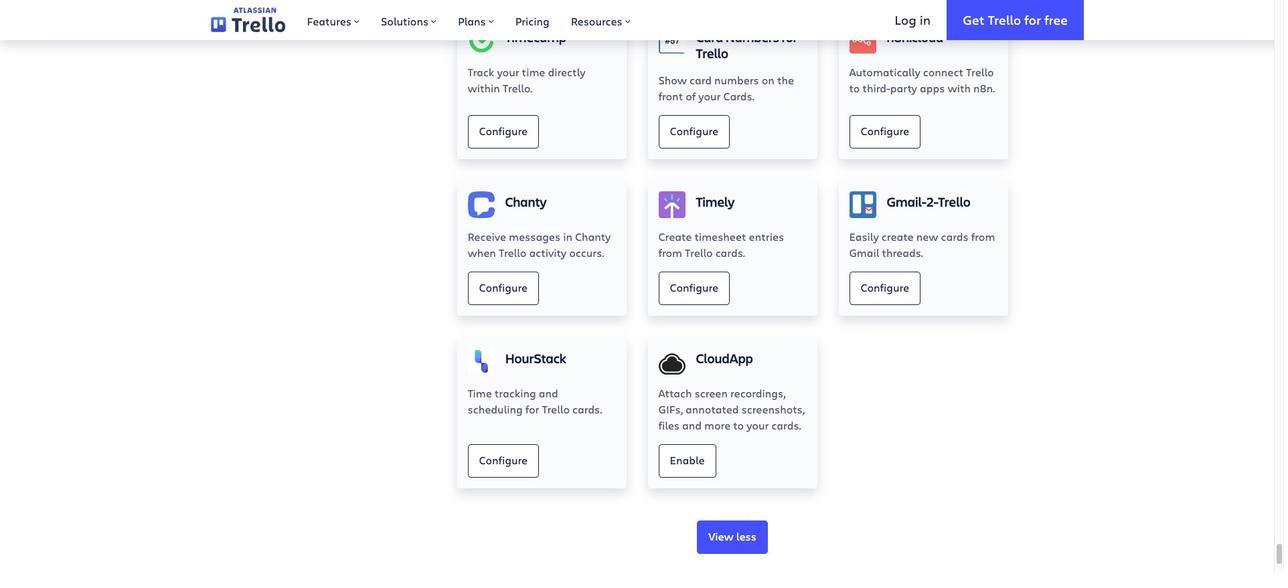 Task type: vqa. For each thing, say whether or not it's contained in the screenshot.
sm image
no



Task type: locate. For each thing, give the bounding box(es) containing it.
configure link
[[468, 115, 539, 148], [659, 115, 730, 148], [850, 115, 921, 148], [468, 272, 539, 305], [659, 272, 730, 305], [850, 272, 921, 305], [468, 445, 539, 478]]

pricing link
[[505, 0, 560, 40]]

configure for timecamp
[[479, 124, 528, 138]]

and
[[539, 386, 558, 400], [683, 418, 702, 432]]

show card numbers on the front of your cards.
[[659, 73, 794, 103]]

configure down "of"
[[670, 124, 719, 138]]

1 vertical spatial in
[[563, 230, 573, 244]]

your down card at top right
[[699, 89, 721, 103]]

1 horizontal spatial your
[[699, 89, 721, 103]]

gifs,
[[659, 402, 683, 416]]

0 vertical spatial from
[[972, 230, 996, 244]]

files
[[659, 418, 680, 432]]

for
[[1025, 11, 1042, 28], [782, 28, 798, 46], [526, 402, 539, 416]]

connect
[[924, 65, 964, 79]]

from down create
[[659, 246, 683, 260]]

directly
[[548, 65, 586, 79]]

trello
[[988, 11, 1022, 28], [696, 44, 729, 62], [967, 65, 994, 79], [939, 193, 971, 211], [499, 246, 527, 260], [685, 246, 713, 260], [542, 402, 570, 416]]

trello down timesheet
[[685, 246, 713, 260]]

annotated
[[686, 402, 739, 416]]

create timesheet entries from trello cards.
[[659, 230, 784, 260]]

and inside time tracking and scheduling for trello cards.
[[539, 386, 558, 400]]

view less button
[[697, 521, 768, 554]]

2 vertical spatial your
[[747, 418, 769, 432]]

1 vertical spatial cards.
[[573, 402, 602, 416]]

trello inside receive messages in chanty when trello activity occurs.
[[499, 246, 527, 260]]

card
[[690, 73, 712, 87]]

configure down 'when'
[[479, 281, 528, 295]]

for inside card numbers for trello
[[782, 28, 798, 46]]

0 vertical spatial cards.
[[716, 246, 746, 260]]

1 vertical spatial from
[[659, 246, 683, 260]]

for right numbers
[[782, 28, 798, 46]]

easily create new cards from gmail threads.
[[850, 230, 996, 260]]

0 vertical spatial to
[[850, 81, 860, 95]]

card
[[696, 28, 724, 46]]

your inside attach screen recordings, gifs, annotated screenshots, files and more to your cards.
[[747, 418, 769, 432]]

get
[[963, 11, 985, 28]]

configure
[[479, 124, 528, 138], [670, 124, 719, 138], [861, 124, 910, 138], [479, 281, 528, 295], [670, 281, 719, 295], [861, 281, 910, 295], [479, 453, 528, 467]]

trello inside get trello for free link
[[988, 11, 1022, 28]]

for left free
[[1025, 11, 1042, 28]]

2 horizontal spatial for
[[1025, 11, 1042, 28]]

chanty inside receive messages in chanty when trello activity occurs.
[[575, 230, 611, 244]]

1 horizontal spatial chanty
[[575, 230, 611, 244]]

occurs.
[[569, 246, 604, 260]]

on
[[762, 73, 775, 87]]

card numbers for trello
[[696, 28, 798, 62]]

0 horizontal spatial from
[[659, 246, 683, 260]]

log in link
[[879, 0, 947, 40]]

configure link for gmail-2-trello
[[850, 272, 921, 305]]

gmail
[[850, 246, 880, 260]]

screen
[[695, 386, 728, 400]]

cards
[[941, 230, 969, 244]]

configure down trello. on the left top of the page
[[479, 124, 528, 138]]

your
[[497, 65, 520, 79], [699, 89, 721, 103], [747, 418, 769, 432]]

1 horizontal spatial cards.
[[716, 246, 746, 260]]

from inside create timesheet entries from trello cards.
[[659, 246, 683, 260]]

in
[[920, 11, 931, 28], [563, 230, 573, 244]]

tracking
[[495, 386, 536, 400]]

numbers
[[726, 28, 780, 46]]

configure link down threads.
[[850, 272, 921, 305]]

threads.
[[882, 246, 924, 260]]

configure for hourstack
[[479, 453, 528, 467]]

log in
[[895, 11, 931, 28]]

configure link down "of"
[[659, 115, 730, 148]]

0 horizontal spatial cards.
[[573, 402, 602, 416]]

0 vertical spatial and
[[539, 386, 558, 400]]

1 vertical spatial chanty
[[575, 230, 611, 244]]

receive
[[468, 230, 506, 244]]

and right files
[[683, 418, 702, 432]]

2 horizontal spatial your
[[747, 418, 769, 432]]

front
[[659, 89, 683, 103]]

to left third-
[[850, 81, 860, 95]]

view
[[709, 530, 734, 544]]

to inside attach screen recordings, gifs, annotated screenshots, files and more to your cards.
[[734, 418, 744, 432]]

for for trello
[[1025, 11, 1042, 28]]

configure link down create timesheet entries from trello cards. on the top right
[[659, 272, 730, 305]]

trello right get
[[988, 11, 1022, 28]]

configure down create timesheet entries from trello cards. on the top right
[[670, 281, 719, 295]]

1 horizontal spatial and
[[683, 418, 702, 432]]

trello inside card numbers for trello
[[696, 44, 729, 62]]

plans button
[[448, 0, 505, 40]]

configure link down third-
[[850, 115, 921, 148]]

entries
[[749, 230, 784, 244]]

time tracking and scheduling for trello cards.
[[468, 386, 602, 416]]

your inside show card numbers on the front of your cards.
[[699, 89, 721, 103]]

configure link down scheduling
[[468, 445, 539, 478]]

free
[[1045, 11, 1068, 28]]

cards.
[[724, 89, 755, 103]]

0 vertical spatial your
[[497, 65, 520, 79]]

configure link for timecamp
[[468, 115, 539, 148]]

enable
[[670, 453, 705, 467]]

trello.
[[503, 81, 533, 95]]

2 horizontal spatial cards.
[[772, 418, 802, 432]]

0 horizontal spatial chanty
[[505, 193, 547, 211]]

0 horizontal spatial in
[[563, 230, 573, 244]]

for for numbers
[[782, 28, 798, 46]]

activity
[[529, 246, 567, 260]]

recordings,
[[731, 386, 786, 400]]

1 vertical spatial to
[[734, 418, 744, 432]]

in inside receive messages in chanty when trello activity occurs.
[[563, 230, 573, 244]]

1 horizontal spatial for
[[782, 28, 798, 46]]

chanty up occurs. at the left of page
[[575, 230, 611, 244]]

with
[[948, 81, 971, 95]]

and right the tracking
[[539, 386, 558, 400]]

screenshots,
[[742, 402, 805, 416]]

in up occurs. at the left of page
[[563, 230, 573, 244]]

hourstack
[[505, 349, 567, 368]]

trello up n8n.
[[967, 65, 994, 79]]

1 horizontal spatial to
[[850, 81, 860, 95]]

configure link for hourstack
[[468, 445, 539, 478]]

trello inside create timesheet entries from trello cards.
[[685, 246, 713, 260]]

for down the tracking
[[526, 402, 539, 416]]

from
[[972, 230, 996, 244], [659, 246, 683, 260]]

cloudapp
[[696, 349, 753, 368]]

easily
[[850, 230, 879, 244]]

0 horizontal spatial and
[[539, 386, 558, 400]]

configure down threads.
[[861, 281, 910, 295]]

1 horizontal spatial from
[[972, 230, 996, 244]]

configure for card numbers for trello
[[670, 124, 719, 138]]

trello inside 'automatically connect trello to third-party apps with n8n.'
[[967, 65, 994, 79]]

0 horizontal spatial to
[[734, 418, 744, 432]]

solutions
[[381, 14, 429, 28]]

0 horizontal spatial for
[[526, 402, 539, 416]]

create
[[882, 230, 914, 244]]

chanty
[[505, 193, 547, 211], [575, 230, 611, 244]]

atlassian trello image
[[211, 8, 286, 33]]

configure link for timely
[[659, 272, 730, 305]]

trello inside time tracking and scheduling for trello cards.
[[542, 402, 570, 416]]

trello up card at top right
[[696, 44, 729, 62]]

third-
[[863, 81, 891, 95]]

1 vertical spatial your
[[699, 89, 721, 103]]

0 vertical spatial in
[[920, 11, 931, 28]]

chanty up messages
[[505, 193, 547, 211]]

new
[[917, 230, 939, 244]]

configure link down trello. on the left top of the page
[[468, 115, 539, 148]]

from inside 'easily create new cards from gmail threads.'
[[972, 230, 996, 244]]

trello down hourstack
[[542, 402, 570, 416]]

your up trello. on the left top of the page
[[497, 65, 520, 79]]

to right more
[[734, 418, 744, 432]]

2 vertical spatial cards.
[[772, 418, 802, 432]]

cards.
[[716, 246, 746, 260], [573, 402, 602, 416], [772, 418, 802, 432]]

from right cards on the top right
[[972, 230, 996, 244]]

to
[[850, 81, 860, 95], [734, 418, 744, 432]]

your down screenshots,
[[747, 418, 769, 432]]

in right log
[[920, 11, 931, 28]]

configure link for n8n.cloud
[[850, 115, 921, 148]]

gmail-2-trello
[[887, 193, 971, 211]]

trello down messages
[[499, 246, 527, 260]]

within
[[468, 81, 500, 95]]

1 horizontal spatial in
[[920, 11, 931, 28]]

configure down scheduling
[[479, 453, 528, 467]]

configure link down 'when'
[[468, 272, 539, 305]]

timecamp
[[505, 28, 567, 46]]

party
[[891, 81, 918, 95]]

1 vertical spatial and
[[683, 418, 702, 432]]

0 horizontal spatial your
[[497, 65, 520, 79]]

configure down third-
[[861, 124, 910, 138]]



Task type: describe. For each thing, give the bounding box(es) containing it.
the
[[778, 73, 794, 87]]

time
[[468, 386, 492, 400]]

2-
[[927, 193, 939, 211]]

show
[[659, 73, 687, 87]]

log
[[895, 11, 917, 28]]

numbers
[[715, 73, 759, 87]]

configure for gmail-2-trello
[[861, 281, 910, 295]]

to inside 'automatically connect trello to third-party apps with n8n.'
[[850, 81, 860, 95]]

configure for chanty
[[479, 281, 528, 295]]

view less
[[709, 530, 757, 544]]

when
[[468, 246, 496, 260]]

automatically
[[850, 65, 921, 79]]

of
[[686, 89, 696, 103]]

configure for timely
[[670, 281, 719, 295]]

resources
[[571, 14, 623, 28]]

timely
[[696, 193, 735, 211]]

configure for n8n.cloud
[[861, 124, 910, 138]]

resources button
[[560, 0, 642, 40]]

configure link for card numbers for trello
[[659, 115, 730, 148]]

solutions button
[[370, 0, 448, 40]]

gmail-
[[887, 193, 927, 211]]

less
[[737, 530, 757, 544]]

features
[[307, 14, 352, 28]]

get trello for free
[[963, 11, 1068, 28]]

for inside time tracking and scheduling for trello cards.
[[526, 402, 539, 416]]

apps
[[920, 81, 945, 95]]

more
[[705, 418, 731, 432]]

enable link
[[659, 445, 716, 478]]

scheduling
[[468, 402, 523, 416]]

time
[[522, 65, 546, 79]]

0 vertical spatial chanty
[[505, 193, 547, 211]]

automatically connect trello to third-party apps with n8n.
[[850, 65, 996, 95]]

track your time directly within trello.
[[468, 65, 586, 95]]

trello up cards on the top right
[[939, 193, 971, 211]]

configure link for chanty
[[468, 272, 539, 305]]

features button
[[296, 0, 370, 40]]

timesheet
[[695, 230, 747, 244]]

cards. inside attach screen recordings, gifs, annotated screenshots, files and more to your cards.
[[772, 418, 802, 432]]

cards. inside time tracking and scheduling for trello cards.
[[573, 402, 602, 416]]

n8n.cloud
[[887, 28, 944, 46]]

attach
[[659, 386, 692, 400]]

receive messages in chanty when trello activity occurs.
[[468, 230, 611, 260]]

cards. inside create timesheet entries from trello cards.
[[716, 246, 746, 260]]

create
[[659, 230, 692, 244]]

and inside attach screen recordings, gifs, annotated screenshots, files and more to your cards.
[[683, 418, 702, 432]]

attach screen recordings, gifs, annotated screenshots, files and more to your cards.
[[659, 386, 805, 432]]

plans
[[458, 14, 486, 28]]

n8n.
[[974, 81, 996, 95]]

your inside 'track your time directly within trello.'
[[497, 65, 520, 79]]

track
[[468, 65, 495, 79]]

pricing
[[516, 14, 550, 28]]

messages
[[509, 230, 561, 244]]

get trello for free link
[[947, 0, 1084, 40]]



